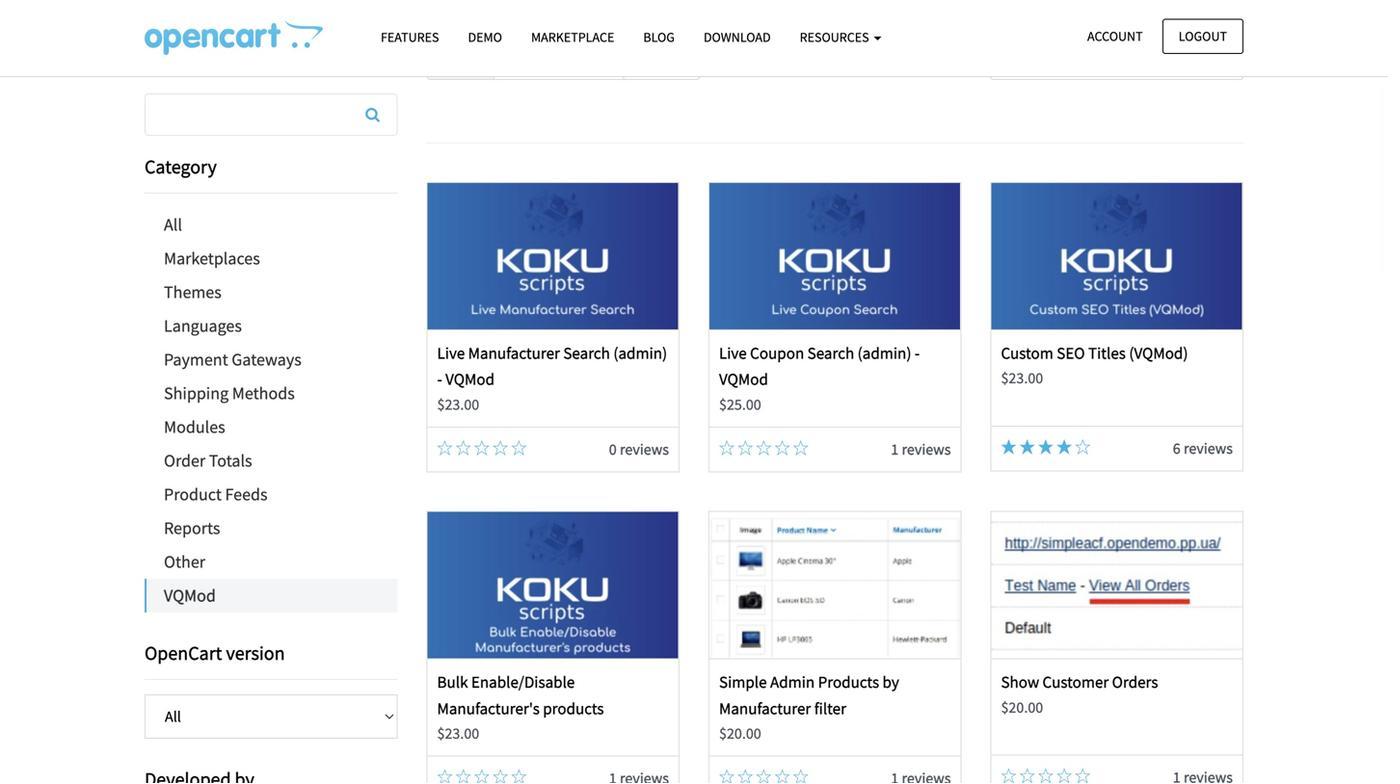 Task type: locate. For each thing, give the bounding box(es) containing it.
$23.00 for custom
[[1001, 369, 1043, 388]]

live manufacturer search (admin) - vqmod $23.00
[[437, 343, 667, 414]]

live
[[437, 343, 465, 363], [719, 343, 747, 363]]

logout
[[1179, 27, 1227, 45]]

0 horizontal spatial search
[[145, 35, 200, 59]]

languages link
[[145, 309, 398, 343]]

live inside the live manufacturer search (admin) - vqmod $23.00
[[437, 343, 465, 363]]

order totals link
[[145, 444, 398, 478]]

download
[[704, 28, 771, 46]]

$20.00 down show
[[1001, 698, 1043, 718]]

demo
[[468, 28, 502, 46]]

reviews for live coupon search (admin) - vqmod
[[902, 440, 951, 459]]

resources
[[800, 28, 872, 46]]

live coupon search (admin) - vqmod link
[[719, 343, 920, 390]]

star light image
[[1020, 440, 1035, 455], [1057, 440, 1072, 455]]

0 horizontal spatial $20.00
[[719, 724, 761, 744]]

product feeds
[[164, 484, 268, 506]]

blog link
[[629, 20, 689, 54]]

$20.00
[[1001, 698, 1043, 718], [719, 724, 761, 744]]

features
[[381, 28, 439, 46]]

reviews right 1
[[902, 440, 951, 459]]

$23.00 inside bulk enable/disable manufacturer's products $23.00
[[437, 724, 479, 744]]

feeds
[[225, 484, 268, 506]]

products
[[543, 699, 604, 719]]

(admin) inside live coupon search (admin) - vqmod $25.00
[[858, 343, 912, 363]]

2 (admin) from the left
[[858, 343, 912, 363]]

star light o image
[[1075, 440, 1091, 455], [493, 441, 508, 456], [719, 441, 735, 456], [738, 441, 753, 456], [1001, 769, 1017, 784], [1020, 769, 1035, 784], [1075, 769, 1091, 784], [474, 770, 490, 784], [493, 770, 508, 784], [756, 770, 772, 784], [793, 770, 809, 784]]

$20.00 down simple
[[719, 724, 761, 744]]

category
[[145, 155, 217, 179]]

star light o image
[[437, 441, 453, 456], [456, 441, 471, 456], [474, 441, 490, 456], [511, 441, 527, 456], [756, 441, 772, 456], [775, 441, 790, 456], [793, 441, 809, 456], [1038, 769, 1054, 784], [1057, 769, 1072, 784], [437, 770, 453, 784], [456, 770, 471, 784], [511, 770, 527, 784], [719, 770, 735, 784], [738, 770, 753, 784], [775, 770, 790, 784]]

live inside live coupon search (admin) - vqmod $25.00
[[719, 343, 747, 363]]

opencart version
[[145, 642, 285, 666]]

1
[[891, 440, 899, 459]]

6 reviews
[[1173, 439, 1233, 458]]

show customer orders link
[[1001, 673, 1158, 693]]

1 horizontal spatial search
[[563, 343, 610, 363]]

live for live manufacturer search (admin) - vqmod
[[437, 343, 465, 363]]

languages
[[164, 315, 242, 337]]

0 vertical spatial manufacturer
[[468, 343, 560, 363]]

$23.00
[[1001, 369, 1043, 388], [437, 395, 479, 414], [437, 724, 479, 744]]

vqmod inside the live manufacturer search (admin) - vqmod $23.00
[[446, 369, 495, 390]]

shipping methods link
[[145, 377, 398, 411]]

simple admin products by manufacturer filter link
[[719, 673, 899, 719]]

simple admin products by manufacturer filter $20.00
[[719, 673, 899, 744]]

marketplaces link
[[145, 242, 398, 276]]

6
[[1173, 439, 1181, 458]]

search image
[[365, 107, 380, 122]]

2 star light image from the left
[[1038, 440, 1054, 455]]

None text field
[[146, 94, 397, 135]]

-
[[915, 343, 920, 363], [437, 369, 442, 390]]

opencart - marketplace image
[[145, 20, 323, 55]]

show customer orders $20.00
[[1001, 673, 1158, 718]]

0 horizontal spatial manufacturer
[[468, 343, 560, 363]]

shipping
[[164, 383, 229, 404]]

show
[[1001, 673, 1039, 693]]

$20.00 inside show customer orders $20.00
[[1001, 698, 1043, 718]]

2 horizontal spatial search
[[808, 343, 854, 363]]

1 horizontal spatial reviews
[[902, 440, 951, 459]]

$23.00 inside custom seo titles (vqmod) $23.00
[[1001, 369, 1043, 388]]

1 vertical spatial $23.00
[[437, 395, 479, 414]]

1 horizontal spatial star light image
[[1057, 440, 1072, 455]]

1 horizontal spatial -
[[915, 343, 920, 363]]

2 live from the left
[[719, 343, 747, 363]]

manufacturer inside simple admin products by manufacturer filter $20.00
[[719, 699, 811, 719]]

bulk
[[437, 673, 468, 693]]

manufacturer inside the live manufacturer search (admin) - vqmod $23.00
[[468, 343, 560, 363]]

0 horizontal spatial -
[[437, 369, 442, 390]]

bulk enable/disable manufacturer's products image
[[428, 512, 678, 659]]

vqmod inside live coupon search (admin) - vqmod $25.00
[[719, 369, 768, 390]]

0 horizontal spatial (admin)
[[613, 343, 667, 363]]

version
[[226, 642, 285, 666]]

account link
[[1071, 19, 1159, 54]]

1 live from the left
[[437, 343, 465, 363]]

by
[[883, 673, 899, 693]]

1 vertical spatial -
[[437, 369, 442, 390]]

search inside live coupon search (admin) - vqmod $25.00
[[808, 343, 854, 363]]

1 horizontal spatial manufacturer
[[719, 699, 811, 719]]

seo
[[1057, 343, 1085, 363]]

vqmod inside vqmod link
[[164, 585, 216, 607]]

extensions
[[204, 35, 289, 59]]

live coupon search (admin) - vqmod image
[[710, 183, 960, 330]]

(admin)
[[613, 343, 667, 363], [858, 343, 912, 363]]

search inside the live manufacturer search (admin) - vqmod $23.00
[[563, 343, 610, 363]]

reviews right the '0'
[[620, 440, 669, 459]]

0 reviews
[[609, 440, 669, 459]]

0 horizontal spatial star light image
[[1020, 440, 1035, 455]]

0 vertical spatial $23.00
[[1001, 369, 1043, 388]]

1 reviews
[[891, 440, 951, 459]]

show customer orders image
[[992, 512, 1242, 659]]

product feeds link
[[145, 478, 398, 512]]

vqmod for manufacturer
[[446, 369, 495, 390]]

2 star light image from the left
[[1057, 440, 1072, 455]]

2 horizontal spatial vqmod
[[719, 369, 768, 390]]

all link
[[145, 208, 398, 242]]

blog
[[643, 28, 675, 46]]

0 horizontal spatial reviews
[[620, 440, 669, 459]]

search
[[145, 35, 200, 59], [563, 343, 610, 363], [808, 343, 854, 363]]

reports link
[[145, 512, 398, 546]]

vqmod
[[446, 369, 495, 390], [719, 369, 768, 390], [164, 585, 216, 607]]

2 horizontal spatial reviews
[[1184, 439, 1233, 458]]

titles
[[1088, 343, 1126, 363]]

$23.00 for bulk
[[437, 724, 479, 744]]

gateways
[[232, 349, 302, 371]]

admin
[[770, 673, 815, 693]]

bulk enable/disable manufacturer's products link
[[437, 673, 604, 719]]

manufacturer
[[468, 343, 560, 363], [719, 699, 811, 719]]

1 horizontal spatial vqmod
[[446, 369, 495, 390]]

0 vertical spatial $20.00
[[1001, 698, 1043, 718]]

search for live coupon search (admin) - vqmod
[[808, 343, 854, 363]]

other link
[[145, 546, 398, 579]]

2 vertical spatial $23.00
[[437, 724, 479, 744]]

- for live manufacturer search (admin) - vqmod
[[437, 369, 442, 390]]

reviews
[[1184, 439, 1233, 458], [620, 440, 669, 459], [902, 440, 951, 459]]

1 star light image from the left
[[1001, 440, 1017, 455]]

live for live coupon search (admin) - vqmod
[[719, 343, 747, 363]]

1 (admin) from the left
[[613, 343, 667, 363]]

reviews for custom seo titles (vqmod)
[[1184, 439, 1233, 458]]

reviews right 6
[[1184, 439, 1233, 458]]

reports
[[164, 518, 220, 539]]

1 horizontal spatial star light image
[[1038, 440, 1054, 455]]

manufacturer's
[[437, 699, 540, 719]]

star light image
[[1001, 440, 1017, 455], [1038, 440, 1054, 455]]

- inside the live manufacturer search (admin) - vqmod $23.00
[[437, 369, 442, 390]]

- inside live coupon search (admin) - vqmod $25.00
[[915, 343, 920, 363]]

vqmod for coupon
[[719, 369, 768, 390]]

$23.00 inside the live manufacturer search (admin) - vqmod $23.00
[[437, 395, 479, 414]]

1 horizontal spatial live
[[719, 343, 747, 363]]

vqmod link
[[147, 579, 398, 613]]

star light image down custom seo titles (vqmod) $23.00 at the right top
[[1057, 440, 1072, 455]]

resources link
[[785, 20, 896, 54]]

(admin) inside the live manufacturer search (admin) - vqmod $23.00
[[613, 343, 667, 363]]

star light image down custom seo titles (vqmod) $23.00 at the right top
[[1038, 440, 1054, 455]]

custom seo titles (vqmod) link
[[1001, 343, 1188, 363]]

0 horizontal spatial star light image
[[1001, 440, 1017, 455]]

1 vertical spatial $20.00
[[719, 724, 761, 744]]

0 horizontal spatial vqmod
[[164, 585, 216, 607]]

1 horizontal spatial $20.00
[[1001, 698, 1043, 718]]

1 horizontal spatial (admin)
[[858, 343, 912, 363]]

orders
[[1112, 673, 1158, 693]]

star light image down custom
[[1020, 440, 1035, 455]]

all
[[164, 214, 182, 236]]

0 vertical spatial -
[[915, 343, 920, 363]]

1 vertical spatial manufacturer
[[719, 699, 811, 719]]

methods
[[232, 383, 295, 404]]

0 horizontal spatial live
[[437, 343, 465, 363]]

marketplace
[[531, 28, 614, 46]]

star light image right '1 reviews'
[[1001, 440, 1017, 455]]



Task type: describe. For each thing, give the bounding box(es) containing it.
download link
[[689, 20, 785, 54]]

order
[[164, 450, 206, 472]]

modules
[[164, 416, 225, 438]]

1 star light image from the left
[[1020, 440, 1035, 455]]

(admin) for live manufacturer search (admin) - vqmod
[[613, 343, 667, 363]]

live manufacturer search (admin) - vqmod link
[[437, 343, 667, 390]]

opencart
[[145, 642, 222, 666]]

modules link
[[145, 411, 398, 444]]

marketplace link
[[517, 20, 629, 54]]

custom seo titles (vqmod) image
[[992, 183, 1242, 330]]

themes
[[164, 282, 222, 303]]

totals
[[209, 450, 252, 472]]

bulk enable/disable manufacturer's products $23.00
[[437, 673, 604, 744]]

themes
[[328, 35, 388, 59]]

simple admin products by manufacturer filter image
[[710, 512, 960, 659]]

customer
[[1043, 673, 1109, 693]]

products
[[818, 673, 879, 693]]

other
[[164, 551, 205, 573]]

custom
[[1001, 343, 1054, 363]]

account
[[1087, 27, 1143, 45]]

live coupon search (admin) - vqmod $25.00
[[719, 343, 920, 414]]

search extensions and themes
[[145, 35, 388, 59]]

product
[[164, 484, 222, 506]]

coupon
[[750, 343, 804, 363]]

0
[[609, 440, 617, 459]]

search for live manufacturer search (admin) - vqmod
[[563, 343, 610, 363]]

demo link
[[454, 20, 517, 54]]

(admin) for live coupon search (admin) - vqmod
[[858, 343, 912, 363]]

reviews for live manufacturer search (admin) - vqmod
[[620, 440, 669, 459]]

live manufacturer search (admin) - vqmod image
[[428, 183, 678, 330]]

payment gateways
[[164, 349, 302, 371]]

(vqmod)
[[1129, 343, 1188, 363]]

custom seo titles (vqmod) $23.00
[[1001, 343, 1188, 388]]

enable/disable
[[471, 673, 575, 693]]

payment
[[164, 349, 228, 371]]

filter
[[814, 699, 846, 719]]

marketplaces
[[164, 248, 260, 269]]

logout link
[[1162, 19, 1244, 54]]

$20.00 inside simple admin products by manufacturer filter $20.00
[[719, 724, 761, 744]]

themes link
[[145, 276, 398, 309]]

simple
[[719, 673, 767, 693]]

$25.00
[[719, 395, 761, 414]]

features link
[[366, 20, 454, 54]]

order totals
[[164, 450, 252, 472]]

and
[[293, 35, 324, 59]]

shipping methods
[[164, 383, 295, 404]]

payment gateways link
[[145, 343, 398, 377]]

- for live coupon search (admin) - vqmod
[[915, 343, 920, 363]]



Task type: vqa. For each thing, say whether or not it's contained in the screenshot.


